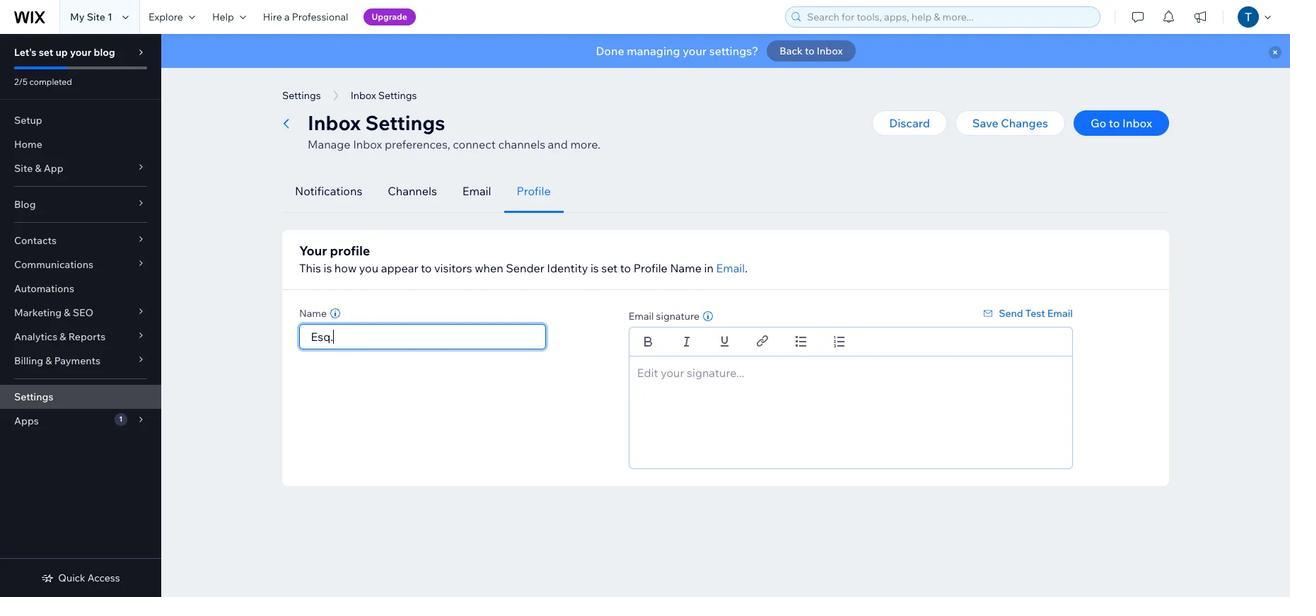 Task type: describe. For each thing, give the bounding box(es) containing it.
connect
[[453, 137, 496, 151]]

email down connect
[[462, 184, 491, 198]]

professional
[[292, 11, 348, 23]]

your profile this is how you appear to visitors when sender identity is set to profile name in email .
[[299, 243, 748, 275]]

sidebar element
[[0, 34, 161, 597]]

settings button
[[275, 85, 328, 106]]

settings inside sidebar element
[[14, 390, 53, 403]]

manage
[[308, 137, 351, 151]]

Search for tools, apps, help & more... field
[[803, 7, 1096, 27]]

help button
[[204, 0, 254, 34]]

quick access button
[[41, 572, 120, 584]]

inbox inside button
[[1123, 116, 1152, 130]]

send test email button
[[982, 307, 1073, 320]]

back to inbox button
[[767, 40, 856, 62]]

quick access
[[58, 572, 120, 584]]

more.
[[570, 137, 601, 151]]

signature
[[656, 310, 700, 323]]

upgrade
[[372, 11, 407, 22]]

a
[[284, 11, 290, 23]]

save
[[973, 116, 999, 130]]

how
[[334, 261, 357, 275]]

payments
[[54, 354, 100, 367]]

send
[[999, 307, 1023, 320]]

send test email
[[999, 307, 1073, 320]]

seo
[[73, 306, 93, 319]]

channels
[[498, 137, 545, 151]]

settings link
[[0, 385, 161, 409]]

sender
[[506, 261, 544, 275]]

site & app button
[[0, 156, 161, 180]]

.
[[745, 261, 748, 275]]

hire
[[263, 11, 282, 23]]

setup
[[14, 114, 42, 127]]

contacts button
[[0, 228, 161, 253]]

go to inbox
[[1091, 116, 1152, 130]]

done managing your settings? alert
[[161, 34, 1290, 68]]

inbox settings button
[[344, 85, 424, 106]]

0 vertical spatial site
[[87, 11, 105, 23]]

hire a professional link
[[254, 0, 357, 34]]

discard button
[[872, 110, 947, 136]]

test
[[1026, 307, 1045, 320]]

go to inbox button
[[1074, 110, 1169, 136]]

your inside sidebar element
[[70, 46, 91, 59]]

done
[[596, 44, 624, 58]]

email left the signature
[[629, 310, 654, 323]]

this
[[299, 261, 321, 275]]

to inside button
[[805, 45, 815, 57]]

1 is from the left
[[324, 261, 332, 275]]

& for marketing
[[64, 306, 70, 319]]

discard
[[889, 116, 930, 130]]

you
[[359, 261, 379, 275]]

profile
[[330, 243, 370, 259]]

identity
[[547, 261, 588, 275]]

& for site
[[35, 162, 41, 175]]

automations link
[[0, 277, 161, 301]]

set inside your profile this is how you appear to visitors when sender identity is set to profile name in email .
[[602, 261, 618, 275]]

contacts
[[14, 234, 57, 247]]

inbox settings manage inbox preferences, connect channels and more.
[[308, 110, 601, 151]]

help
[[212, 11, 234, 23]]

marketing
[[14, 306, 62, 319]]

analytics & reports button
[[0, 325, 161, 349]]

apps
[[14, 415, 39, 427]]

1 inside sidebar element
[[119, 415, 123, 424]]

save changes
[[973, 116, 1048, 130]]

inbox up manage at the top left of page
[[308, 110, 361, 135]]

access
[[88, 572, 120, 584]]

and
[[548, 137, 568, 151]]

back
[[780, 45, 803, 57]]

name inside your profile this is how you appear to visitors when sender identity is set to profile name in email .
[[670, 261, 702, 275]]

changes
[[1001, 116, 1048, 130]]

done managing your settings?
[[596, 44, 758, 58]]

home
[[14, 138, 42, 151]]

visitors
[[434, 261, 472, 275]]

managing
[[627, 44, 680, 58]]

settings inside inbox settings manage inbox preferences, connect channels and more.
[[365, 110, 445, 135]]

email signature
[[629, 310, 700, 323]]



Task type: vqa. For each thing, say whether or not it's contained in the screenshot.
Quick Access Button
yes



Task type: locate. For each thing, give the bounding box(es) containing it.
email right test
[[1048, 307, 1073, 320]]

email button
[[716, 260, 745, 277]]

setup link
[[0, 108, 161, 132]]

inbox right manage at the top left of page
[[353, 137, 382, 151]]

notifications
[[295, 184, 362, 198]]

name down this
[[299, 307, 327, 320]]

2/5
[[14, 76, 28, 87]]

1 horizontal spatial set
[[602, 261, 618, 275]]

communications
[[14, 258, 93, 271]]

marketing & seo button
[[0, 301, 161, 325]]

in
[[704, 261, 714, 275]]

set right identity
[[602, 261, 618, 275]]

explore
[[148, 11, 183, 23]]

1 horizontal spatial site
[[87, 11, 105, 23]]

profile down channels
[[517, 184, 551, 198]]

1 right my
[[108, 11, 112, 23]]

inbox right go
[[1123, 116, 1152, 130]]

inbox inside button
[[817, 45, 843, 57]]

blog button
[[0, 192, 161, 216]]

analytics & reports
[[14, 330, 106, 343]]

site inside site & app popup button
[[14, 162, 33, 175]]

analytics
[[14, 330, 57, 343]]

1 vertical spatial name
[[299, 307, 327, 320]]

0 horizontal spatial is
[[324, 261, 332, 275]]

back to inbox
[[780, 45, 843, 57]]

your left settings?
[[683, 44, 707, 58]]

profile
[[517, 184, 551, 198], [634, 261, 668, 275]]

preferences,
[[385, 137, 450, 151]]

hire a professional
[[263, 11, 348, 23]]

inbox inside button
[[351, 89, 376, 102]]

1 vertical spatial profile
[[634, 261, 668, 275]]

settings inside button
[[378, 89, 417, 102]]

settings
[[282, 89, 321, 102], [378, 89, 417, 102], [365, 110, 445, 135], [14, 390, 53, 403]]

set
[[39, 46, 53, 59], [602, 261, 618, 275]]

marketing & seo
[[14, 306, 93, 319]]

channels
[[388, 184, 437, 198]]

& right billing
[[45, 354, 52, 367]]

& for billing
[[45, 354, 52, 367]]

reports
[[68, 330, 106, 343]]

when
[[475, 261, 503, 275]]

site
[[87, 11, 105, 23], [14, 162, 33, 175]]

billing
[[14, 354, 43, 367]]

is
[[324, 261, 332, 275], [591, 261, 599, 275]]

email right in at the top right of page
[[716, 261, 745, 275]]

completed
[[29, 76, 72, 87]]

site & app
[[14, 162, 63, 175]]

to right go
[[1109, 116, 1120, 130]]

& left seo
[[64, 306, 70, 319]]

2/5 completed
[[14, 76, 72, 87]]

my
[[70, 11, 85, 23]]

email inside your profile this is how you appear to visitors when sender identity is set to profile name in email .
[[716, 261, 745, 275]]

is right this
[[324, 261, 332, 275]]

& left reports
[[60, 330, 66, 343]]

0 horizontal spatial 1
[[108, 11, 112, 23]]

to right "appear"
[[421, 261, 432, 275]]

0 horizontal spatial site
[[14, 162, 33, 175]]

0 vertical spatial set
[[39, 46, 53, 59]]

1 horizontal spatial 1
[[119, 415, 123, 424]]

settings inside button
[[282, 89, 321, 102]]

0 vertical spatial profile
[[517, 184, 551, 198]]

0 vertical spatial name
[[670, 261, 702, 275]]

inbox settings
[[351, 89, 417, 102]]

home link
[[0, 132, 161, 156]]

set inside sidebar element
[[39, 46, 53, 59]]

1 vertical spatial set
[[602, 261, 618, 275]]

1 horizontal spatial name
[[670, 261, 702, 275]]

my site 1
[[70, 11, 112, 23]]

&
[[35, 162, 41, 175], [64, 306, 70, 319], [60, 330, 66, 343], [45, 354, 52, 367]]

to inside button
[[1109, 116, 1120, 130]]

1 horizontal spatial your
[[683, 44, 707, 58]]

go
[[1091, 116, 1107, 130]]

0 horizontal spatial profile
[[517, 184, 551, 198]]

to
[[805, 45, 815, 57], [1109, 116, 1120, 130], [421, 261, 432, 275], [620, 261, 631, 275]]

1 vertical spatial site
[[14, 162, 33, 175]]

save changes button
[[956, 110, 1065, 136]]

& left app
[[35, 162, 41, 175]]

profile up email signature
[[634, 261, 668, 275]]

name left in at the top right of page
[[670, 261, 702, 275]]

app
[[44, 162, 63, 175]]

& inside "dropdown button"
[[60, 330, 66, 343]]

to right identity
[[620, 261, 631, 275]]

site down home
[[14, 162, 33, 175]]

inbox right settings button
[[351, 89, 376, 102]]

inbox
[[817, 45, 843, 57], [351, 89, 376, 102], [308, 110, 361, 135], [1123, 116, 1152, 130], [353, 137, 382, 151]]

1 vertical spatial 1
[[119, 415, 123, 424]]

up
[[56, 46, 68, 59]]

blog
[[14, 198, 36, 211]]

is right identity
[[591, 261, 599, 275]]

appear
[[381, 261, 418, 275]]

0 vertical spatial 1
[[108, 11, 112, 23]]

your inside "done managing your settings?" "alert"
[[683, 44, 707, 58]]

your
[[683, 44, 707, 58], [70, 46, 91, 59]]

inbox right back
[[817, 45, 843, 57]]

let's set up your blog
[[14, 46, 115, 59]]

Enter your name here... field
[[304, 325, 541, 349]]

upgrade button
[[363, 8, 416, 25]]

blog
[[94, 46, 115, 59]]

quick
[[58, 572, 85, 584]]

name
[[670, 261, 702, 275], [299, 307, 327, 320]]

0 horizontal spatial your
[[70, 46, 91, 59]]

settings?
[[709, 44, 758, 58]]

your right up
[[70, 46, 91, 59]]

2 is from the left
[[591, 261, 599, 275]]

1 horizontal spatial is
[[591, 261, 599, 275]]

email
[[462, 184, 491, 198], [716, 261, 745, 275], [1048, 307, 1073, 320], [629, 310, 654, 323]]

set left up
[[39, 46, 53, 59]]

1 horizontal spatial profile
[[634, 261, 668, 275]]

billing & payments
[[14, 354, 100, 367]]

0 horizontal spatial name
[[299, 307, 327, 320]]

your
[[299, 243, 327, 259]]

profile inside your profile this is how you appear to visitors when sender identity is set to profile name in email .
[[634, 261, 668, 275]]

& for analytics
[[60, 330, 66, 343]]

automations
[[14, 282, 74, 295]]

to right back
[[805, 45, 815, 57]]

billing & payments button
[[0, 349, 161, 373]]

1
[[108, 11, 112, 23], [119, 415, 123, 424]]

let's
[[14, 46, 36, 59]]

1 down "settings" link
[[119, 415, 123, 424]]

None text field
[[629, 356, 1073, 469]]

communications button
[[0, 253, 161, 277]]

site right my
[[87, 11, 105, 23]]

0 horizontal spatial set
[[39, 46, 53, 59]]



